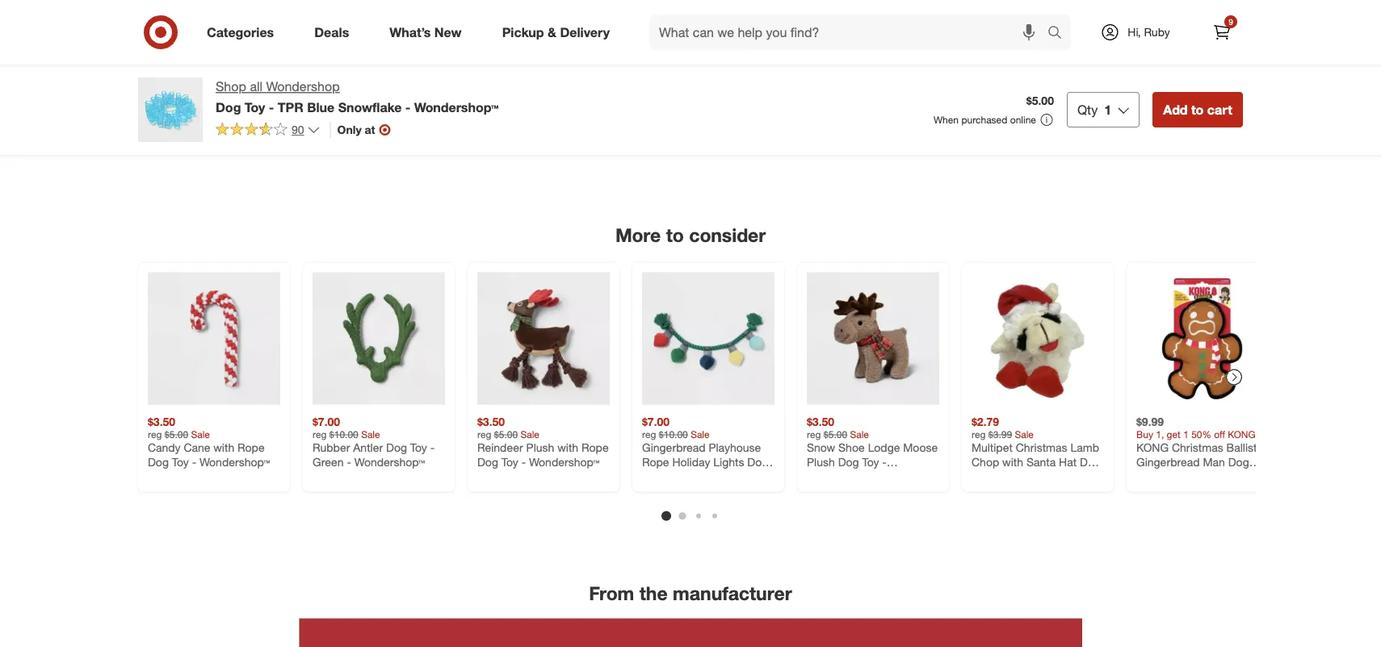 Task type: vqa. For each thing, say whether or not it's contained in the screenshot.
with related to Cane
yes



Task type: locate. For each thing, give the bounding box(es) containing it.
the
[[639, 583, 668, 606]]

$10.00 up "holiday"
[[659, 429, 688, 441]]

90
[[292, 123, 304, 137]]

1 vertical spatial $9.99
[[1136, 415, 1164, 429]]

$10.00 left categories
[[165, 33, 194, 45]]

cat left collar
[[972, 59, 989, 73]]

gingerbread inside $7.00 $10.00 sale gingerbread playhouse crinkle bag cat toy - wondershop™ add to cart
[[477, 45, 541, 59]]

moose
[[903, 441, 938, 456]]

sale for $7.00 reg $10.00 sale rubber antler dog toy - green - wondershop™
[[361, 429, 380, 441]]

reg for gingerbread playhouse rope holiday lights dog toy - wondershop™
[[642, 429, 656, 441]]

$2.80
[[642, 19, 670, 33]]

cat right story
[[1166, 47, 1184, 61]]

$9.99 left the up
[[313, 19, 340, 33]]

rope inside $3.50 reg $5.00 sale reindeer plush with rope dog toy - wondershop™
[[582, 441, 609, 456]]

gingerbread playhouse rope holiday lights dog toy - wondershop™ image
[[642, 273, 775, 406]]

add
[[155, 92, 173, 104], [320, 92, 338, 104], [485, 92, 503, 104], [979, 92, 997, 104], [1144, 92, 1162, 104], [1163, 102, 1188, 118]]

reg
[[148, 33, 162, 45], [642, 33, 656, 45], [148, 429, 162, 441], [313, 429, 327, 441], [477, 429, 491, 441], [642, 429, 656, 441], [807, 429, 821, 441], [972, 429, 986, 441]]

christmas right kong
[[1172, 441, 1223, 456]]

- inside $7.00 reg $10.00 sale gingerbread playhouse rope holiday lights dog toy - wondershop™
[[662, 470, 667, 484]]

dog inside $7.00 reg $10.00 sale rubber antler dog toy - green - wondershop™
[[386, 441, 407, 456]]

crinkle
[[477, 59, 513, 73]]

sale inside $7.00 - $8.40 sale
[[807, 33, 826, 45]]

$7.00 inside $7.00 $10.00 sale gingerbread playhouse crinkle bag cat toy - wondershop™ add to cart
[[477, 19, 505, 33]]

snowflake
[[338, 99, 402, 115]]

christmas left lamb
[[1016, 441, 1067, 456]]

with inside $3.50 reg $5.00 sale candy cane with rope dog toy - wondershop™
[[213, 441, 234, 456]]

add to cart button down story
[[1136, 85, 1203, 111]]

dog inside shop all wondershop dog toy - tpr blue snowflake - wondershop™
[[216, 99, 241, 115]]

gingerbread inside $20.00 gingerbread playhouse 2 story cat scratcher - wondershop™
[[1136, 33, 1200, 47]]

$9.99 inside $9.99 bark up all night latte dog toy
[[313, 19, 340, 33]]

with for plush
[[557, 441, 578, 456]]

hi,
[[1128, 25, 1141, 39]]

$9.99 for $9.99 bark up all night latte dog toy
[[313, 19, 340, 33]]

dog inside $7.00 reg $10.00 sale gingerbread playhouse rope holiday lights dog toy - wondershop™
[[747, 456, 768, 470]]

$10.00 for $7.00 reg $10.00 sale gingerbread playhouse rope holiday lights dog toy - wondershop™
[[659, 429, 688, 441]]

rope inside $7.00 reg $10.00 sale gingerbread playhouse rope holiday lights dog toy - wondershop™
[[642, 456, 669, 470]]

$7.00 inside $7.00 reg $10.00 sale gingerbread playhouse rope holiday lights dog toy - wondershop™
[[642, 415, 670, 429]]

2
[[1258, 33, 1265, 47]]

$7.00 for crinkle
[[477, 19, 505, 33]]

candy cane with rope dog toy - wondershop™ image
[[148, 273, 280, 406]]

0 horizontal spatial $9.99
[[313, 19, 340, 33]]

wondershop™ inside $3.50 reg $5.00 sale snow shoe lodge moose plush dog toy - wondershop™
[[807, 470, 877, 484]]

with inside $3.50 reg $5.00 sale reindeer plush with rope dog toy - wondershop™
[[557, 441, 578, 456]]

-
[[837, 19, 842, 33], [1239, 47, 1244, 61], [580, 59, 585, 73], [769, 59, 773, 73], [1079, 59, 1084, 73], [269, 99, 274, 115], [405, 99, 410, 115], [430, 441, 435, 456], [192, 456, 196, 470], [347, 456, 351, 470], [521, 456, 526, 470], [882, 456, 887, 470], [662, 470, 667, 484], [992, 470, 996, 484]]

$5.00 inside $3.50 reg $5.00 sale candy cane with rope dog toy - wondershop™
[[165, 429, 188, 441]]

new
[[434, 24, 462, 40]]

1 christmas from the left
[[1016, 441, 1067, 456]]

$10.00 inside $7.00 reg $10.00 sale
[[165, 33, 194, 45]]

sale inside $3.50 reg $5.00 sale reindeer plush with rope dog toy - wondershop™
[[520, 429, 539, 441]]

1 horizontal spatial rope
[[582, 441, 609, 456]]

cart
[[188, 92, 207, 104], [353, 92, 372, 104], [518, 92, 537, 104], [1012, 92, 1031, 104], [1177, 92, 1196, 104], [1207, 102, 1232, 118]]

1 horizontal spatial with
[[557, 441, 578, 456]]

reg for candy cane with rope dog toy - wondershop™
[[148, 429, 162, 441]]

toy inside $3.50 reg $5.00 sale reindeer plush with rope dog toy - wondershop™
[[501, 456, 518, 470]]

add to cart
[[155, 92, 207, 104], [320, 92, 372, 104], [979, 92, 1031, 104], [1144, 92, 1196, 104], [1163, 102, 1232, 118]]

kong christmas ballistic gingerbread man dog toy
[[1136, 441, 1266, 484]]

toy inside $3.50 reg $5.00 sale candy cane with rope dog toy - wondershop™
[[172, 456, 189, 470]]

dog inside $3.50 reg $5.00 sale snow shoe lodge moose plush dog toy - wondershop™
[[838, 456, 859, 470]]

bag
[[516, 59, 536, 73]]

with right reindeer
[[557, 441, 578, 456]]

$3.50 reg $5.00 sale candy cane with rope dog toy - wondershop™
[[148, 415, 270, 470]]

0 horizontal spatial rope
[[237, 441, 265, 456]]

playhouse inside $20.00 gingerbread playhouse 2 story cat scratcher - wondershop™
[[1203, 33, 1255, 47]]

toy inside $3.50 reg $5.00 sale snow shoe lodge moose plush dog toy - wondershop™
[[862, 456, 879, 470]]

toy
[[337, 47, 354, 61], [560, 59, 577, 73], [749, 59, 766, 73], [245, 99, 265, 115], [410, 441, 427, 456], [172, 456, 189, 470], [501, 456, 518, 470], [862, 456, 879, 470], [642, 470, 659, 484], [972, 470, 989, 484], [1136, 470, 1153, 484]]

wondershop™ inside $7.00 reg $10.00 sale rubber antler dog toy - green - wondershop™
[[354, 456, 425, 470]]

$8.40
[[845, 19, 873, 33]]

$10.00 up the green
[[329, 429, 358, 441]]

dog inside $9.99 bark up all night latte dog toy
[[313, 47, 333, 61]]

sale inside $2.79 reg $3.99 sale multipet christmas lamb chop with santa hat dog toy - 6"
[[1015, 429, 1034, 441]]

pickup & delivery link
[[488, 15, 630, 50]]

add to cart button up the only
[[313, 85, 379, 111]]

reg inside $3.50 reg $5.00 sale reindeer plush with rope dog toy - wondershop™
[[477, 429, 491, 441]]

toy inside $2.80 reg $4.00 sale gingerbread playhouse ornament wand cat toy - wondershop™
[[749, 59, 766, 73]]

gingerbread
[[1136, 33, 1200, 47], [477, 45, 541, 59], [642, 45, 705, 59], [972, 45, 1035, 59], [642, 441, 705, 456], [1136, 456, 1200, 470]]

sale inside $2.80 reg $4.00 sale gingerbread playhouse ornament wand cat toy - wondershop™
[[685, 33, 704, 45]]

$10.00
[[165, 33, 194, 45], [494, 33, 523, 45], [329, 429, 358, 441], [659, 429, 688, 441]]

2 horizontal spatial rope
[[642, 456, 669, 470]]

add down crinkle
[[485, 92, 503, 104]]

toy inside $7.00 $10.00 sale gingerbread playhouse crinkle bag cat toy - wondershop™ add to cart
[[560, 59, 577, 73]]

1 horizontal spatial christmas
[[1172, 441, 1223, 456]]

playhouse inside gingerbread playhouse cat collar slide bow - wondershop™
[[1038, 45, 1091, 59]]

reg inside $3.50 reg $5.00 sale snow shoe lodge moose plush dog toy - wondershop™
[[807, 429, 821, 441]]

to left shop
[[176, 92, 185, 104]]

reg for reindeer plush with rope dog toy - wondershop™
[[477, 429, 491, 441]]

cat right bag
[[539, 59, 557, 73]]

0 horizontal spatial with
[[213, 441, 234, 456]]

hat
[[1059, 456, 1077, 470]]

plush inside $3.50 reg $5.00 sale snow shoe lodge moose plush dog toy - wondershop™
[[807, 456, 835, 470]]

3 $3.50 from the left
[[807, 415, 834, 429]]

kong christmas ballistic gingerbread man dog toy image
[[1136, 273, 1269, 406]]

sale for $2.79 reg $3.99 sale multipet christmas lamb chop with santa hat dog toy - 6"
[[1015, 429, 1034, 441]]

$7.00 inside $7.00 reg $10.00 sale rubber antler dog toy - green - wondershop™
[[313, 415, 340, 429]]

sale
[[196, 33, 215, 45], [526, 33, 545, 45], [685, 33, 704, 45], [807, 33, 826, 45], [1015, 33, 1034, 45], [191, 429, 210, 441], [361, 429, 380, 441], [520, 429, 539, 441], [691, 429, 710, 441], [850, 429, 869, 441], [1015, 429, 1034, 441]]

add to cart up the only
[[320, 92, 372, 104]]

add to cart button down bag
[[477, 85, 544, 111]]

gingerbread playhouse cat collar slide bow - wondershop™
[[972, 45, 1091, 88]]

add to cart left shop
[[155, 92, 207, 104]]

with
[[213, 441, 234, 456], [557, 441, 578, 456], [1002, 456, 1023, 470]]

what's
[[389, 24, 431, 40]]

$3.50 up candy
[[148, 415, 175, 429]]

$9.99 for $9.99
[[1136, 415, 1164, 429]]

add to cart button left shop
[[148, 85, 214, 111]]

$9.99 up kong
[[1136, 415, 1164, 429]]

- inside $7.00 $10.00 sale gingerbread playhouse crinkle bag cat toy - wondershop™ add to cart
[[580, 59, 585, 73]]

reg inside $7.00 reg $10.00 sale gingerbread playhouse rope holiday lights dog toy - wondershop™
[[642, 429, 656, 441]]

sale for $7.00 reg $10.00 sale gingerbread playhouse rope holiday lights dog toy - wondershop™
[[691, 429, 710, 441]]

latte
[[410, 33, 435, 47]]

plush left shoe
[[807, 456, 835, 470]]

0 vertical spatial $9.99
[[313, 19, 340, 33]]

$4.00
[[659, 33, 683, 45]]

$7.00 for antler
[[313, 415, 340, 429]]

reg for rubber antler dog toy - green - wondershop™
[[313, 429, 327, 441]]

$3.50 up reindeer
[[477, 415, 505, 429]]

playhouse inside $2.80 reg $4.00 sale gingerbread playhouse ornament wand cat toy - wondershop™
[[709, 45, 761, 59]]

plush right reindeer
[[526, 441, 554, 456]]

toy inside $7.00 reg $10.00 sale rubber antler dog toy - green - wondershop™
[[410, 441, 427, 456]]

&
[[548, 24, 556, 40]]

$10.00 up crinkle
[[494, 33, 523, 45]]

reg inside $7.00 reg $10.00 sale rubber antler dog toy - green - wondershop™
[[313, 429, 327, 441]]

with right "chop"
[[1002, 456, 1023, 470]]

$5.00 inside $3.50 reg $5.00 sale reindeer plush with rope dog toy - wondershop™
[[494, 429, 518, 441]]

delivery
[[560, 24, 610, 40]]

$5.00 for reindeer plush with rope dog toy - wondershop™
[[494, 429, 518, 441]]

add to cart for gingerbread playhouse cat collar slide bow - wondershop™
[[979, 92, 1031, 104]]

0 horizontal spatial plush
[[526, 441, 554, 456]]

rope inside $3.50 reg $5.00 sale candy cane with rope dog toy - wondershop™
[[237, 441, 265, 456]]

$3.50 reg $5.00 sale snow shoe lodge moose plush dog toy - wondershop™
[[807, 415, 938, 484]]

$9.99
[[313, 19, 340, 33], [1136, 415, 1164, 429]]

what's new link
[[376, 15, 482, 50]]

1 $3.50 from the left
[[148, 415, 175, 429]]

deals link
[[301, 15, 369, 50]]

gingerbread inside $7.00 reg $10.00 sale gingerbread playhouse rope holiday lights dog toy - wondershop™
[[642, 441, 705, 456]]

playhouse
[[1203, 33, 1255, 47], [544, 45, 596, 59], [709, 45, 761, 59], [1038, 45, 1091, 59], [709, 441, 761, 456]]

cat inside $2.80 reg $4.00 sale gingerbread playhouse ornament wand cat toy - wondershop™
[[728, 59, 746, 73]]

with right cane
[[213, 441, 234, 456]]

reg inside $2.80 reg $4.00 sale gingerbread playhouse ornament wand cat toy - wondershop™
[[642, 33, 656, 45]]

$3.50 inside $3.50 reg $5.00 sale reindeer plush with rope dog toy - wondershop™
[[477, 415, 505, 429]]

bow
[[1053, 59, 1076, 73]]

deals
[[314, 24, 349, 40]]

reg inside $2.79 reg $3.99 sale multipet christmas lamb chop with santa hat dog toy - 6"
[[972, 429, 986, 441]]

dog
[[313, 47, 333, 61], [216, 99, 241, 115], [386, 441, 407, 456], [148, 456, 169, 470], [477, 456, 498, 470], [747, 456, 768, 470], [838, 456, 859, 470], [1080, 456, 1101, 470], [1228, 456, 1249, 470]]

$5.00 inside $3.50 reg $5.00 sale snow shoe lodge moose plush dog toy - wondershop™
[[824, 429, 847, 441]]

add to cart up online on the top right
[[979, 92, 1031, 104]]

add to cart down story
[[1144, 92, 1196, 104]]

more
[[615, 224, 661, 247]]

scratcher
[[1187, 47, 1236, 61]]

multipet
[[972, 441, 1013, 456]]

add to cart button for gingerbread playhouse 2 story cat scratcher - wondershop™
[[1136, 85, 1203, 111]]

plush inside $3.50 reg $5.00 sale reindeer plush with rope dog toy - wondershop™
[[526, 441, 554, 456]]

to right blue
[[341, 92, 350, 104]]

more to consider
[[615, 224, 766, 247]]

1 horizontal spatial plush
[[807, 456, 835, 470]]

2 $3.50 from the left
[[477, 415, 505, 429]]

sale inside $3.50 reg $5.00 sale snow shoe lodge moose plush dog toy - wondershop™
[[850, 429, 869, 441]]

$10.00 for $7.00 reg $10.00 sale
[[165, 33, 194, 45]]

wondershop™ inside $3.50 reg $5.00 sale reindeer plush with rope dog toy - wondershop™
[[529, 456, 599, 470]]

categories link
[[193, 15, 294, 50]]

$7.00 for playhouse
[[642, 415, 670, 429]]

toy inside $7.00 reg $10.00 sale gingerbread playhouse rope holiday lights dog toy - wondershop™
[[642, 470, 659, 484]]

chop
[[972, 456, 999, 470]]

1 horizontal spatial $9.99
[[1136, 415, 1164, 429]]

reg inside $3.50 reg $5.00 sale candy cane with rope dog toy - wondershop™
[[148, 429, 162, 441]]

1 horizontal spatial $3.50
[[477, 415, 505, 429]]

sale inside $7.00 reg $10.00 sale gingerbread playhouse rope holiday lights dog toy - wondershop™
[[691, 429, 710, 441]]

to right more
[[666, 224, 684, 247]]

0 horizontal spatial $3.50
[[148, 415, 175, 429]]

sale inside $7.00 reg $10.00 sale rubber antler dog toy - green - wondershop™
[[361, 429, 380, 441]]

2 horizontal spatial with
[[1002, 456, 1023, 470]]

with inside $2.79 reg $3.99 sale multipet christmas lamb chop with santa hat dog toy - 6"
[[1002, 456, 1023, 470]]

christmas
[[1016, 441, 1067, 456], [1172, 441, 1223, 456]]

add to cart down scratcher
[[1163, 102, 1232, 118]]

2 christmas from the left
[[1172, 441, 1223, 456]]

to down crinkle
[[506, 92, 515, 104]]

sale inside $3.50 reg $5.00 sale candy cane with rope dog toy - wondershop™
[[191, 429, 210, 441]]

$3.50 up snow
[[807, 415, 834, 429]]

What can we help you find? suggestions appear below search field
[[649, 15, 1052, 50]]

wondershop™ inside $7.00 reg $10.00 sale gingerbread playhouse rope holiday lights dog toy - wondershop™
[[670, 470, 740, 484]]

cat right wand
[[728, 59, 746, 73]]

1
[[1104, 102, 1111, 118]]

sale inside $7.00 reg $10.00 sale
[[196, 33, 215, 45]]

santa
[[1026, 456, 1056, 470]]

90 link
[[216, 122, 320, 140]]

$3.50 reg $5.00 sale reindeer plush with rope dog toy - wondershop™
[[477, 415, 609, 470]]

blue
[[307, 99, 335, 115]]

6"
[[999, 470, 1010, 484]]

$3.50 inside $3.50 reg $5.00 sale snow shoe lodge moose plush dog toy - wondershop™
[[807, 415, 834, 429]]

add to cart button up online on the top right
[[972, 85, 1038, 111]]

at
[[365, 123, 375, 137]]

$7.00 inside $7.00 reg $10.00 sale
[[148, 19, 175, 33]]

$5.00
[[1026, 94, 1054, 108], [165, 429, 188, 441], [494, 429, 518, 441], [824, 429, 847, 441]]

add to cart button
[[148, 85, 214, 111], [313, 85, 379, 111], [477, 85, 544, 111], [972, 85, 1038, 111], [1136, 85, 1203, 111], [1153, 92, 1243, 128]]

0 horizontal spatial christmas
[[1016, 441, 1067, 456]]

$10.00 inside $7.00 reg $10.00 sale gingerbread playhouse rope holiday lights dog toy - wondershop™
[[659, 429, 688, 441]]

purchased
[[961, 114, 1007, 126]]

$3.50 inside $3.50 reg $5.00 sale candy cane with rope dog toy - wondershop™
[[148, 415, 175, 429]]

$10.00 inside $7.00 reg $10.00 sale rubber antler dog toy - green - wondershop™
[[329, 429, 358, 441]]

plush
[[526, 441, 554, 456], [807, 456, 835, 470]]

$7.00 inside $7.00 - $8.40 sale
[[807, 19, 834, 33]]

sale for $7.00 - $8.40 sale
[[807, 33, 826, 45]]

2 horizontal spatial $3.50
[[807, 415, 834, 429]]

playhouse inside $7.00 reg $10.00 sale gingerbread playhouse rope holiday lights dog toy - wondershop™
[[709, 441, 761, 456]]



Task type: describe. For each thing, give the bounding box(es) containing it.
cat inside $7.00 $10.00 sale gingerbread playhouse crinkle bag cat toy - wondershop™ add to cart
[[539, 59, 557, 73]]

when purchased online
[[934, 114, 1036, 126]]

gingerbread inside $2.80 reg $4.00 sale gingerbread playhouse ornament wand cat toy - wondershop™
[[642, 45, 705, 59]]

cat inside gingerbread playhouse cat collar slide bow - wondershop™
[[972, 59, 989, 73]]

wondershop™ inside $7.00 $10.00 sale gingerbread playhouse crinkle bag cat toy - wondershop™ add to cart
[[477, 73, 548, 88]]

reindeer
[[477, 441, 523, 456]]

reg inside $7.00 reg $10.00 sale
[[148, 33, 162, 45]]

when
[[934, 114, 959, 126]]

to up when purchased online at the top right
[[1000, 92, 1009, 104]]

reg for snow shoe lodge moose plush dog toy - wondershop™
[[807, 429, 821, 441]]

- inside $2.79 reg $3.99 sale multipet christmas lamb chop with santa hat dog toy - 6"
[[992, 470, 996, 484]]

only
[[337, 123, 362, 137]]

sale for $7.00 reg $10.00 sale
[[196, 33, 215, 45]]

image of dog toy - tpr blue snowflake - wondershop™ image
[[138, 78, 203, 142]]

story
[[1136, 47, 1163, 61]]

snow
[[807, 441, 835, 456]]

reg for multipet christmas lamb chop with santa hat dog toy - 6"
[[972, 429, 986, 441]]

add to cart button for bark up all night latte dog toy
[[313, 85, 379, 111]]

$10.00 for $7.00 reg $10.00 sale rubber antler dog toy - green - wondershop™
[[329, 429, 358, 441]]

sale for $3.50 reg $5.00 sale reindeer plush with rope dog toy - wondershop™
[[520, 429, 539, 441]]

to inside $7.00 $10.00 sale gingerbread playhouse crinkle bag cat toy - wondershop™ add to cart
[[506, 92, 515, 104]]

- inside gingerbread playhouse cat collar slide bow - wondershop™
[[1079, 59, 1084, 73]]

add up the only
[[320, 92, 338, 104]]

from the manufacturer
[[589, 583, 792, 606]]

$7.00 reg $10.00 sale gingerbread playhouse rope holiday lights dog toy - wondershop™
[[642, 415, 768, 484]]

wondershop™ inside $20.00 gingerbread playhouse 2 story cat scratcher - wondershop™
[[1136, 61, 1207, 75]]

search button
[[1040, 15, 1079, 53]]

snow shoe lodge moose plush dog toy - wondershop™ image
[[807, 273, 939, 406]]

manufacturer
[[673, 583, 792, 606]]

add to cart button down scratcher
[[1153, 92, 1243, 128]]

- inside $7.00 - $8.40 sale
[[837, 19, 842, 33]]

$10.00 inside $7.00 $10.00 sale gingerbread playhouse crinkle bag cat toy - wondershop™ add to cart
[[494, 33, 523, 45]]

$20.00
[[1136, 19, 1170, 33]]

categories
[[207, 24, 274, 40]]

rubber antler dog toy - green - wondershop™ image
[[313, 273, 445, 406]]

what's new
[[389, 24, 462, 40]]

shop
[[216, 79, 246, 94]]

$3.99
[[988, 429, 1012, 441]]

gingerbread inside kong christmas ballistic gingerbread man dog toy
[[1136, 456, 1200, 470]]

all
[[250, 79, 263, 94]]

9 link
[[1204, 15, 1240, 50]]

dog inside $3.50 reg $5.00 sale reindeer plush with rope dog toy - wondershop™
[[477, 456, 498, 470]]

toy inside shop all wondershop dog toy - tpr blue snowflake - wondershop™
[[245, 99, 265, 115]]

bark
[[313, 33, 343, 47]]

pickup & delivery
[[502, 24, 610, 40]]

- inside $20.00 gingerbread playhouse 2 story cat scratcher - wondershop™
[[1239, 47, 1244, 61]]

$3.50 for snow shoe lodge moose plush dog toy - wondershop™
[[807, 415, 834, 429]]

sale for $3.50 reg $5.00 sale candy cane with rope dog toy - wondershop™
[[191, 429, 210, 441]]

qty
[[1077, 102, 1098, 118]]

green
[[313, 456, 344, 470]]

ballistic
[[1226, 441, 1266, 456]]

wondershop™ inside $2.80 reg $4.00 sale gingerbread playhouse ornament wand cat toy - wondershop™
[[642, 73, 712, 88]]

sale for $3.50 reg $5.00 sale snow shoe lodge moose plush dog toy - wondershop™
[[850, 429, 869, 441]]

kong
[[1136, 441, 1169, 456]]

dog inside $3.50 reg $5.00 sale candy cane with rope dog toy - wondershop™
[[148, 456, 169, 470]]

with for cane
[[213, 441, 234, 456]]

shoe
[[838, 441, 865, 456]]

tpr
[[278, 99, 303, 115]]

ornament
[[642, 59, 693, 73]]

consider
[[689, 224, 766, 247]]

sale inside $7.00 $10.00 sale gingerbread playhouse crinkle bag cat toy - wondershop™ add to cart
[[526, 33, 545, 45]]

9
[[1229, 17, 1233, 27]]

only at
[[337, 123, 375, 137]]

dog inside kong christmas ballistic gingerbread man dog toy
[[1228, 456, 1249, 470]]

$7.00 $10.00 sale gingerbread playhouse crinkle bag cat toy - wondershop™ add to cart
[[477, 19, 596, 104]]

wondershop™ inside shop all wondershop dog toy - tpr blue snowflake - wondershop™
[[414, 99, 499, 115]]

cart inside $7.00 $10.00 sale gingerbread playhouse crinkle bag cat toy - wondershop™ add to cart
[[518, 92, 537, 104]]

from
[[589, 583, 634, 606]]

add inside $7.00 $10.00 sale gingerbread playhouse crinkle bag cat toy - wondershop™ add to cart
[[485, 92, 503, 104]]

man
[[1203, 456, 1225, 470]]

ruby
[[1144, 25, 1170, 39]]

gingerbread inside gingerbread playhouse cat collar slide bow - wondershop™
[[972, 45, 1035, 59]]

- inside $3.50 reg $5.00 sale snow shoe lodge moose plush dog toy - wondershop™
[[882, 456, 887, 470]]

$3.50 for candy cane with rope dog toy - wondershop™
[[148, 415, 175, 429]]

cat inside $20.00 gingerbread playhouse 2 story cat scratcher - wondershop™
[[1166, 47, 1184, 61]]

to down scratcher
[[1191, 102, 1204, 118]]

search
[[1040, 26, 1079, 42]]

rope for candy cane with rope dog toy - wondershop™
[[237, 441, 265, 456]]

shop all wondershop dog toy - tpr blue snowflake - wondershop™
[[216, 79, 499, 115]]

wand
[[696, 59, 725, 73]]

christmas inside $2.79 reg $3.99 sale multipet christmas lamb chop with santa hat dog toy - 6"
[[1016, 441, 1067, 456]]

add to cart for gingerbread playhouse 2 story cat scratcher - wondershop™
[[1144, 92, 1196, 104]]

cane
[[184, 441, 210, 456]]

$2.79 reg $3.99 sale multipet christmas lamb chop with santa hat dog toy - 6"
[[972, 415, 1101, 484]]

pickup
[[502, 24, 544, 40]]

holiday
[[672, 456, 710, 470]]

wondershop™ inside gingerbread playhouse cat collar slide bow - wondershop™
[[972, 73, 1042, 88]]

sale for $2.80 reg $4.00 sale gingerbread playhouse ornament wand cat toy - wondershop™
[[685, 33, 704, 45]]

christmas inside kong christmas ballistic gingerbread man dog toy
[[1172, 441, 1223, 456]]

collar
[[992, 59, 1022, 73]]

lights
[[713, 456, 744, 470]]

add up when purchased online at the top right
[[979, 92, 997, 104]]

candy
[[148, 441, 181, 456]]

$7.00 reg $10.00 sale rubber antler dog toy - green - wondershop™
[[313, 415, 435, 470]]

rubber
[[313, 441, 350, 456]]

$5.00 for candy cane with rope dog toy - wondershop™
[[165, 429, 188, 441]]

toy inside $2.79 reg $3.99 sale multipet christmas lamb chop with santa hat dog toy - 6"
[[972, 470, 989, 484]]

$7.00 reg $10.00 sale
[[148, 19, 215, 45]]

lodge
[[868, 441, 900, 456]]

lamb
[[1070, 441, 1099, 456]]

playhouse inside $7.00 $10.00 sale gingerbread playhouse crinkle bag cat toy - wondershop™ add to cart
[[544, 45, 596, 59]]

add down scratcher
[[1163, 102, 1188, 118]]

online
[[1010, 114, 1036, 126]]

toy inside kong christmas ballistic gingerbread man dog toy
[[1136, 470, 1153, 484]]

$3.50 for reindeer plush with rope dog toy - wondershop™
[[477, 415, 505, 429]]

add left shop
[[155, 92, 173, 104]]

rope for reindeer plush with rope dog toy - wondershop™
[[582, 441, 609, 456]]

add to cart for bark up all night latte dog toy
[[320, 92, 372, 104]]

to down $20.00 gingerbread playhouse 2 story cat scratcher - wondershop™
[[1165, 92, 1174, 104]]

add to cart button for gingerbread playhouse cat collar slide bow - wondershop™
[[972, 85, 1038, 111]]

wondershop
[[266, 79, 340, 94]]

all
[[364, 33, 376, 47]]

- inside $3.50 reg $5.00 sale candy cane with rope dog toy - wondershop™
[[192, 456, 196, 470]]

qty 1
[[1077, 102, 1111, 118]]

$9.99 bark up all night latte dog toy
[[313, 19, 435, 61]]

add down story
[[1144, 92, 1162, 104]]

wondershop™ inside $3.50 reg $5.00 sale candy cane with rope dog toy - wondershop™
[[199, 456, 270, 470]]

antler
[[353, 441, 383, 456]]

reindeer plush with rope dog toy - wondershop™ image
[[477, 273, 610, 406]]

$20.00 gingerbread playhouse 2 story cat scratcher - wondershop™
[[1136, 19, 1265, 75]]

hi, ruby
[[1128, 25, 1170, 39]]

$2.79
[[972, 415, 999, 429]]

toy inside $9.99 bark up all night latte dog toy
[[337, 47, 354, 61]]

dog inside $2.79 reg $3.99 sale multipet christmas lamb chop with santa hat dog toy - 6"
[[1080, 456, 1101, 470]]

$7.00 - $8.40 sale
[[807, 19, 873, 45]]

- inside $3.50 reg $5.00 sale reindeer plush with rope dog toy - wondershop™
[[521, 456, 526, 470]]

$5.00 for snow shoe lodge moose plush dog toy - wondershop™
[[824, 429, 847, 441]]

- inside $2.80 reg $4.00 sale gingerbread playhouse ornament wand cat toy - wondershop™
[[769, 59, 773, 73]]

add to cart button for gingerbread playhouse crinkle bag cat toy - wondershop™
[[477, 85, 544, 111]]

$2.80 reg $4.00 sale gingerbread playhouse ornament wand cat toy - wondershop™
[[642, 19, 773, 88]]

multipet christmas lamb chop with santa hat dog toy - 6" image
[[972, 273, 1104, 406]]

up
[[346, 33, 361, 47]]

slide
[[1025, 59, 1050, 73]]

night
[[379, 33, 406, 47]]



